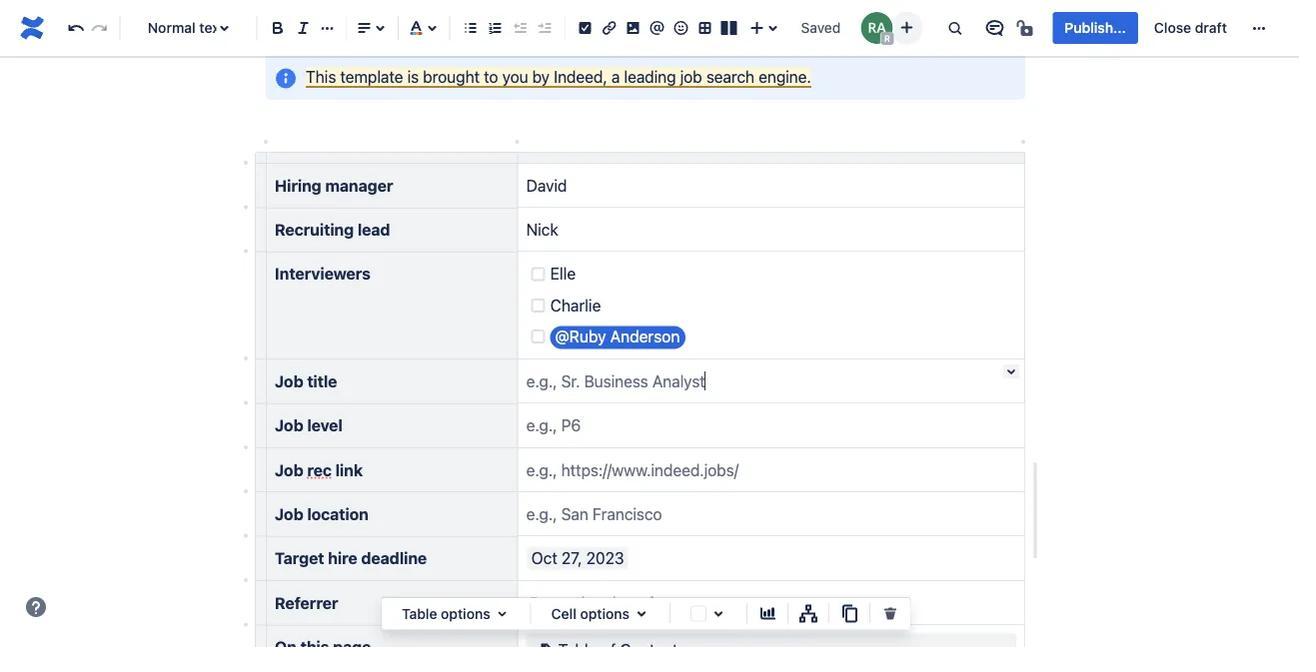 Task type: describe. For each thing, give the bounding box(es) containing it.
normal text button
[[128, 6, 248, 50]]

hiring manager
[[275, 176, 393, 195]]

by
[[532, 67, 550, 86]]

editable content region
[[234, 0, 1057, 648]]

you
[[502, 67, 528, 86]]

action item image
[[573, 16, 597, 40]]

text
[[199, 19, 225, 36]]

panel info image
[[274, 66, 298, 90]]

indeed,
[[554, 67, 607, 86]]

link image
[[597, 16, 621, 40]]

27,
[[561, 549, 582, 568]]

a
[[611, 67, 620, 86]]

options for table options
[[441, 606, 490, 622]]

deadline
[[361, 549, 427, 568]]

invite to edit image
[[895, 15, 919, 39]]

job for job title
[[275, 372, 303, 391]]

Main content area, start typing to enter text. text field
[[254, 54, 1039, 648]]

job for job rec link
[[275, 460, 303, 479]]

cell options button
[[539, 602, 661, 626]]

expand dropdown menu image for table options
[[490, 602, 514, 626]]

job title
[[275, 372, 337, 391]]

job for job location
[[275, 505, 303, 524]]

cell options
[[551, 606, 630, 622]]

anderson
[[610, 327, 680, 346]]

manager
[[325, 176, 393, 195]]

engine.
[[759, 67, 811, 86]]

normal text
[[148, 19, 225, 36]]

job rec link
[[275, 460, 363, 479]]

saved
[[801, 19, 841, 36]]

find and replace image
[[943, 16, 967, 40]]

this
[[306, 67, 336, 86]]

outdent ⇧tab image
[[508, 16, 532, 40]]

charlie
[[550, 296, 601, 315]]

indent tab image
[[532, 16, 556, 40]]

draft
[[1195, 19, 1227, 36]]

cell background image
[[706, 602, 730, 626]]

table options
[[402, 606, 490, 622]]

normal
[[148, 19, 196, 36]]

close
[[1154, 19, 1191, 36]]

job for job level
[[275, 416, 303, 435]]

close draft
[[1154, 19, 1227, 36]]

recruiting lead
[[275, 220, 390, 239]]

interviewers
[[275, 264, 370, 283]]

location
[[307, 505, 369, 524]]

bullet list ⌘⇧8 image
[[458, 16, 482, 40]]

undo ⌘z image
[[64, 16, 88, 40]]

mention image
[[645, 16, 669, 40]]

manage connected data image
[[796, 602, 820, 626]]

2023
[[586, 549, 624, 568]]

nick
[[526, 220, 558, 239]]

emoji image
[[669, 16, 693, 40]]

table
[[402, 606, 437, 622]]

help image
[[24, 596, 48, 620]]

@ruby anderson
[[555, 327, 680, 346]]

table of contents image
[[534, 638, 558, 648]]

oct 27, 2023
[[531, 549, 624, 568]]

@ruby
[[555, 327, 606, 346]]



Task type: locate. For each thing, give the bounding box(es) containing it.
options right table
[[441, 606, 490, 622]]

2 job from the top
[[275, 416, 303, 435]]

this template is brought to you by indeed, a leading job search engine.
[[306, 67, 811, 86]]

2 options from the left
[[580, 606, 630, 622]]

add image, video, or file image
[[621, 16, 645, 40]]

more formatting image
[[315, 16, 339, 40]]

job level
[[275, 416, 343, 435]]

job left title
[[275, 372, 303, 391]]

4 job from the top
[[275, 505, 303, 524]]

referrer
[[275, 594, 338, 613]]

numbered list ⌘⇧7 image
[[483, 16, 507, 40]]

oct
[[531, 549, 557, 568]]

leading
[[624, 67, 676, 86]]

to
[[484, 67, 498, 86]]

brought
[[423, 67, 480, 86]]

publish...
[[1065, 19, 1126, 36]]

cell
[[551, 606, 576, 622]]

job
[[275, 372, 303, 391], [275, 416, 303, 435], [275, 460, 303, 479], [275, 505, 303, 524]]

1 horizontal spatial expand dropdown menu image
[[630, 602, 653, 626]]

title
[[307, 372, 337, 391]]

elle
[[550, 264, 576, 283]]

job left rec
[[275, 460, 303, 479]]

job location
[[275, 505, 369, 524]]

options
[[441, 606, 490, 622], [580, 606, 630, 622]]

options inside popup button
[[580, 606, 630, 622]]

target hire deadline
[[275, 549, 427, 568]]

layouts image
[[717, 16, 741, 40]]

table options button
[[390, 602, 522, 626]]

italic ⌘i image
[[291, 16, 315, 40]]

1 options from the left
[[441, 606, 490, 622]]

redo ⌘⇧z image
[[88, 16, 112, 40]]

expand dropdown menu image for cell options
[[630, 602, 653, 626]]

job up target
[[275, 505, 303, 524]]

options right cell on the left bottom
[[580, 606, 630, 622]]

align left image
[[352, 16, 376, 40]]

1 expand dropdown menu image from the left
[[490, 602, 514, 626]]

expand dropdown menu image left cell background icon
[[630, 602, 653, 626]]

0 horizontal spatial expand dropdown menu image
[[490, 602, 514, 626]]

hire
[[328, 549, 357, 568]]

level
[[307, 416, 343, 435]]

expand dropdown menu image
[[490, 602, 514, 626], [630, 602, 653, 626]]

david
[[526, 176, 567, 195]]

2 expand dropdown menu image from the left
[[630, 602, 653, 626]]

confluence image
[[16, 12, 48, 44]]

publish... button
[[1053, 12, 1138, 44]]

ruby anderson image
[[861, 12, 893, 44]]

chart image
[[755, 602, 779, 626]]

link
[[335, 460, 363, 479]]

template
[[340, 67, 403, 86]]

hiring
[[275, 176, 321, 195]]

comment icon image
[[983, 16, 1007, 40]]

options inside dropdown button
[[441, 606, 490, 622]]

1 horizontal spatial options
[[580, 606, 630, 622]]

remove image
[[878, 602, 902, 626]]

target
[[275, 549, 324, 568]]

1 job from the top
[[275, 372, 303, 391]]

copy image
[[837, 602, 861, 626]]

bold ⌘b image
[[266, 16, 290, 40]]

is
[[407, 67, 419, 86]]

table image
[[693, 16, 717, 40]]

3 job from the top
[[275, 460, 303, 479]]

search
[[706, 67, 754, 86]]

more image
[[1247, 16, 1271, 40]]

rec
[[307, 460, 332, 479]]

0 horizontal spatial options
[[441, 606, 490, 622]]

no restrictions image
[[1015, 16, 1039, 40]]

job
[[680, 67, 702, 86]]

close draft button
[[1142, 12, 1239, 44]]

job left level
[[275, 416, 303, 435]]

options for cell options
[[580, 606, 630, 622]]

expand dropdown menu image left cell on the left bottom
[[490, 602, 514, 626]]

confluence image
[[16, 12, 48, 44]]

lead
[[358, 220, 390, 239]]

recruiting
[[275, 220, 354, 239]]



Task type: vqa. For each thing, say whether or not it's contained in the screenshot.
Outdent ⇧Tab icon
yes



